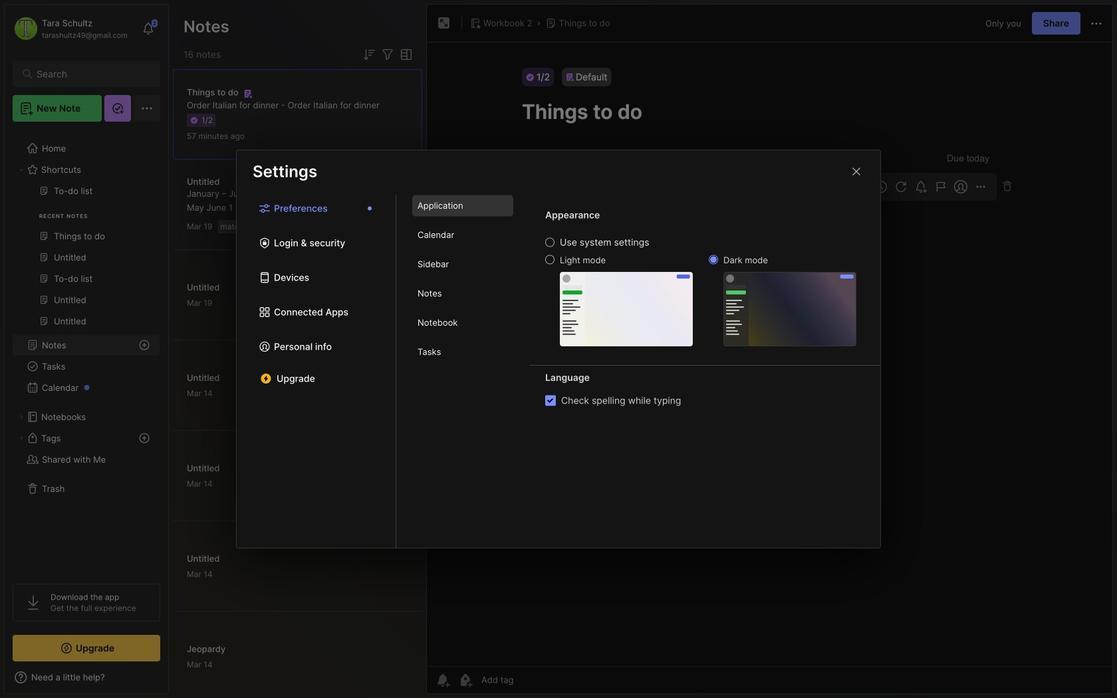 Task type: locate. For each thing, give the bounding box(es) containing it.
tab
[[412, 195, 514, 217], [412, 225, 514, 246], [412, 254, 514, 275], [412, 283, 514, 304], [412, 312, 514, 334], [412, 342, 514, 363]]

tree
[[5, 130, 168, 572]]

tab list
[[237, 195, 397, 548], [397, 195, 530, 548]]

5 tab from the top
[[412, 312, 514, 334]]

3 tab from the top
[[412, 254, 514, 275]]

2 tab from the top
[[412, 225, 514, 246]]

tree inside main element
[[5, 130, 168, 572]]

None checkbox
[[546, 396, 556, 406]]

add tag image
[[458, 673, 474, 689]]

Search text field
[[37, 68, 143, 81]]

6 tab from the top
[[412, 342, 514, 363]]

expand tags image
[[17, 434, 25, 442]]

group
[[13, 180, 160, 340]]

add a reminder image
[[435, 673, 451, 689]]

4 tab from the top
[[412, 283, 514, 304]]

1 tab list from the left
[[237, 195, 397, 548]]

option group
[[546, 237, 857, 347]]

None radio
[[546, 255, 555, 264], [709, 255, 719, 264], [546, 255, 555, 264], [709, 255, 719, 264]]

1 tab from the top
[[412, 195, 514, 217]]

None search field
[[37, 66, 143, 82]]

note window element
[[426, 4, 1114, 695]]

None radio
[[546, 238, 555, 247]]



Task type: describe. For each thing, give the bounding box(es) containing it.
expand notebooks image
[[17, 413, 25, 421]]

main element
[[0, 0, 173, 699]]

2 tab list from the left
[[397, 195, 530, 548]]

group inside main element
[[13, 180, 160, 340]]

expand note image
[[436, 15, 452, 31]]

Note Editor text field
[[427, 42, 1113, 667]]

close image
[[849, 164, 865, 180]]

none search field inside main element
[[37, 66, 143, 82]]



Task type: vqa. For each thing, say whether or not it's contained in the screenshot.
APPLICATIONS
no



